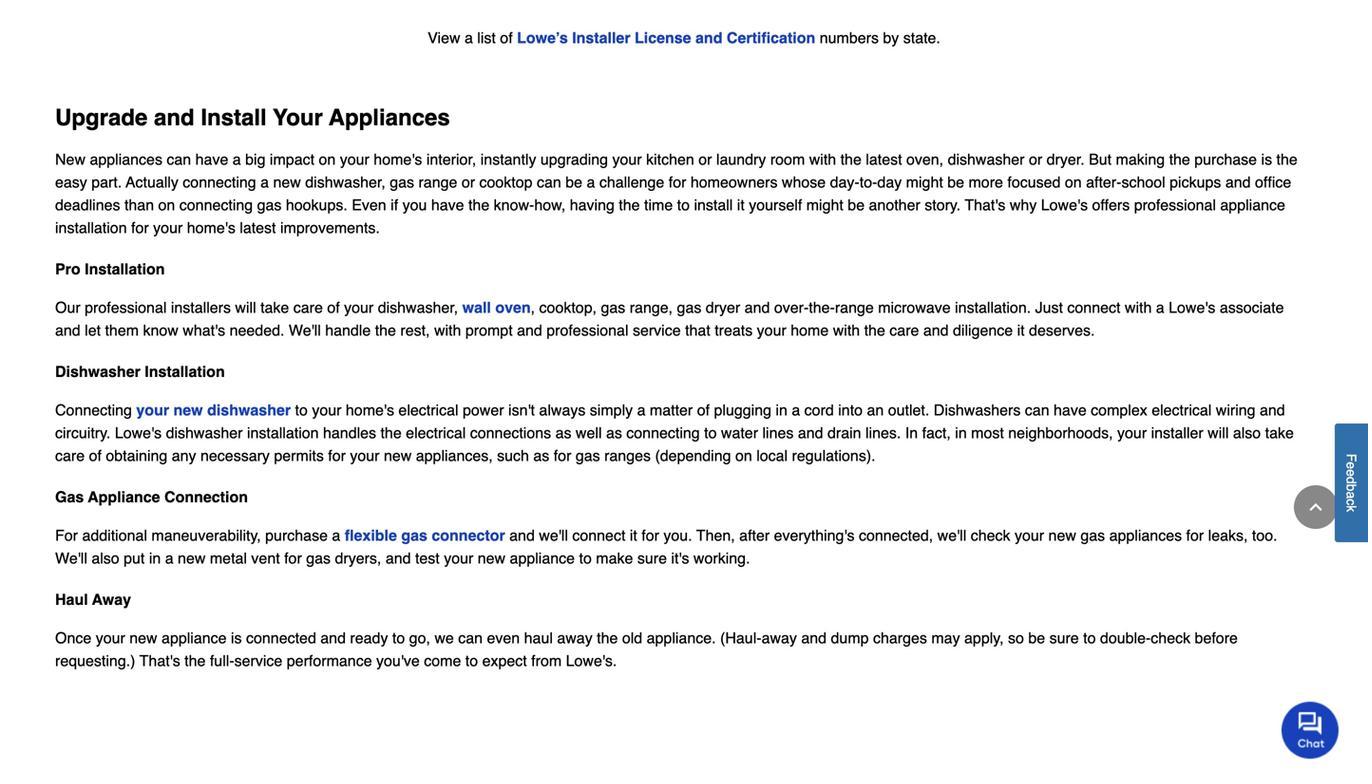 Task type: locate. For each thing, give the bounding box(es) containing it.
charges
[[873, 630, 927, 647]]

dishwasher inside new appliances can have a big impact on your home's interior, instantly upgrading your kitchen or laundry room with the latest oven, dishwasher or dryer. but making the purchase is the easy part. actually connecting a new dishwasher, gas range or cooktop can be a challenge for homeowners whose day-to-day might be more focused on after-school pickups and office deadlines than on connecting gas hookups. even if you have the know-how, having the time to install it yourself might be another story. that's why lowe's offers professional appliance installation for your home's latest improvements.
[[948, 151, 1025, 168]]

gas
[[390, 174, 414, 191], [257, 196, 282, 214], [601, 299, 626, 317], [677, 299, 702, 317], [576, 447, 600, 465], [401, 527, 428, 545], [1081, 527, 1105, 545], [306, 550, 331, 568]]

connecting
[[183, 174, 256, 191], [179, 196, 253, 214], [627, 425, 700, 442]]

0 horizontal spatial away
[[557, 630, 593, 647]]

for
[[55, 527, 78, 545]]

vent
[[251, 550, 280, 568]]

deadlines
[[55, 196, 120, 214]]

to left make
[[579, 550, 592, 568]]

f e e d b a c k
[[1344, 454, 1359, 512]]

hookups.
[[286, 196, 348, 214]]

0 vertical spatial connect
[[1068, 299, 1121, 317]]

installation for dishwasher installation
[[145, 363, 225, 381]]

as down "simply"
[[606, 425, 622, 442]]

your inside , cooktop, gas range, gas dryer and over-the-range microwave installation. just connect with a lowe's associate and let them know what's needed. we'll handle the rest, with prompt and professional service that treats your home with the care and diligence it deserves.
[[757, 322, 787, 339]]

haul
[[55, 591, 88, 609]]

connect inside , cooktop, gas range, gas dryer and over-the-range microwave installation. just connect with a lowe's associate and let them know what's needed. we'll handle the rest, with prompt and professional service that treats your home with the care and diligence it deserves.
[[1068, 299, 1121, 317]]

and down microwave
[[924, 322, 949, 339]]

office
[[1255, 174, 1292, 191]]

view a list of lowe's installer license and certification numbers by state.
[[428, 29, 941, 47]]

purchase inside new appliances can have a big impact on your home's interior, instantly upgrading your kitchen or laundry room with the latest oven, dishwasher or dryer. but making the purchase is the easy part. actually connecting a new dishwasher, gas range or cooktop can be a challenge for homeowners whose day-to-day might be more focused on after-school pickups and office deadlines than on connecting gas hookups. even if you have the know-how, having the time to install it yourself might be another story. that's why lowe's offers professional appliance installation for your home's latest improvements.
[[1195, 151, 1257, 168]]

installation down installation
[[85, 261, 165, 278]]

2 horizontal spatial it
[[1017, 322, 1025, 339]]

0 vertical spatial appliances
[[90, 151, 162, 168]]

2 horizontal spatial appliance
[[1221, 196, 1286, 214]]

that's left the full-
[[140, 653, 180, 670]]

0 horizontal spatial might
[[807, 196, 844, 214]]

2 vertical spatial care
[[55, 447, 85, 465]]

1 we'll from the left
[[539, 527, 568, 545]]

0 vertical spatial also
[[1233, 425, 1261, 442]]

appliance up the full-
[[162, 630, 227, 647]]

0 horizontal spatial will
[[235, 299, 256, 317]]

latest down big
[[240, 219, 276, 237]]

appliance inside and we'll connect it for you. then, after everything's connected, we'll check your new gas appliances for leaks, too. we'll also put in a new metal vent for gas dryers, and test your new appliance to make sure it's working.
[[510, 550, 575, 568]]

of up the handle
[[327, 299, 340, 317]]

2 horizontal spatial lowe's
[[1169, 299, 1216, 317]]

by
[[883, 29, 899, 47]]

to right come
[[465, 653, 478, 670]]

1 vertical spatial take
[[1265, 425, 1294, 442]]

2 vertical spatial it
[[630, 527, 638, 545]]

before
[[1195, 630, 1238, 647]]

1 horizontal spatial purchase
[[1195, 151, 1257, 168]]

matter
[[650, 402, 693, 419]]

away left the dump
[[762, 630, 797, 647]]

range inside new appliances can have a big impact on your home's interior, instantly upgrading your kitchen or laundry room with the latest oven, dishwasher or dryer. but making the purchase is the easy part. actually connecting a new dishwasher, gas range or cooktop can be a challenge for homeowners whose day-to-day might be more focused on after-school pickups and office deadlines than on connecting gas hookups. even if you have the know-how, having the time to install it yourself might be another story. that's why lowe's offers professional appliance installation for your home's latest improvements.
[[419, 174, 457, 191]]

and up the 'treats'
[[745, 299, 770, 317]]

or right kitchen at top
[[699, 151, 712, 168]]

connect up deserves.
[[1068, 299, 1121, 317]]

it inside new appliances can have a big impact on your home's interior, instantly upgrading your kitchen or laundry room with the latest oven, dishwasher or dryer. but making the purchase is the easy part. actually connecting a new dishwasher, gas range or cooktop can be a challenge for homeowners whose day-to-day might be more focused on after-school pickups and office deadlines than on connecting gas hookups. even if you have the know-how, having the time to install it yourself might be another story. that's why lowe's offers professional appliance installation for your home's latest improvements.
[[737, 196, 745, 214]]

0 vertical spatial home's
[[374, 151, 422, 168]]

school
[[1122, 174, 1166, 191]]

care
[[293, 299, 323, 317], [890, 322, 919, 339], [55, 447, 85, 465]]

can up neighborhoods,
[[1025, 402, 1050, 419]]

1 vertical spatial also
[[92, 550, 119, 568]]

for left leaks,
[[1186, 527, 1204, 545]]

have inside to your home's electrical power isn't always simply a matter of plugging in a cord into an outlet. dishwashers can have complex electrical wiring and circuitry. lowe's   dishwasher installation handles the electrical connections as well as connecting to water lines and drain lines. in fact, in most neighborhoods, your installer will also take care of obtaining any necessary permits for your new appliances, such as for gas ranges (depending on local regulations).
[[1054, 402, 1087, 419]]

of
[[500, 29, 513, 47], [327, 299, 340, 317], [697, 402, 710, 419], [89, 447, 102, 465]]

actually
[[126, 174, 179, 191]]

2 horizontal spatial or
[[1029, 151, 1043, 168]]

0 vertical spatial installation
[[85, 261, 165, 278]]

1 vertical spatial home's
[[187, 219, 235, 237]]

and inside new appliances can have a big impact on your home's interior, instantly upgrading your kitchen or laundry room with the latest oven, dishwasher or dryer. but making the purchase is the easy part. actually connecting a new dishwasher, gas range or cooktop can be a challenge for homeowners whose day-to-day might be more focused on after-school pickups and office deadlines than on connecting gas hookups. even if you have the know-how, having the time to install it yourself might be another story. that's why lowe's offers professional appliance installation for your home's latest improvements.
[[1226, 174, 1251, 191]]

0 horizontal spatial is
[[231, 630, 242, 647]]

have
[[195, 151, 228, 168], [431, 196, 464, 214], [1054, 402, 1087, 419]]

0 vertical spatial might
[[906, 174, 943, 191]]

1 horizontal spatial connect
[[1068, 299, 1121, 317]]

it down homeowners
[[737, 196, 745, 214]]

1 vertical spatial it
[[1017, 322, 1025, 339]]

story.
[[925, 196, 961, 214]]

1 horizontal spatial professional
[[547, 322, 629, 339]]

1 horizontal spatial is
[[1262, 151, 1273, 168]]

0 vertical spatial dishwasher,
[[305, 174, 386, 191]]

connect up make
[[572, 527, 626, 545]]

as down always
[[556, 425, 572, 442]]

list
[[477, 29, 496, 47]]

0 vertical spatial is
[[1262, 151, 1273, 168]]

can inside once your new appliance is connected and ready to go, we can even haul away the old appliance. (haul-away and dump charges may apply, so be sure to double-check before requesting.) that's the full-service performance you've come to expect from lowe's.
[[458, 630, 483, 647]]

0 horizontal spatial professional
[[85, 299, 167, 317]]

1 vertical spatial sure
[[1050, 630, 1079, 647]]

in right fact,
[[955, 425, 967, 442]]

lowe's inside new appliances can have a big impact on your home's interior, instantly upgrading your kitchen or laundry room with the latest oven, dishwasher or dryer. but making the purchase is the easy part. actually connecting a new dishwasher, gas range or cooktop can be a challenge for homeowners whose day-to-day might be more focused on after-school pickups and office deadlines than on connecting gas hookups. even if you have the know-how, having the time to install it yourself might be another story. that's why lowe's offers professional appliance installation for your home's latest improvements.
[[1041, 196, 1088, 214]]

be down upgrading
[[566, 174, 583, 191]]

new inside once your new appliance is connected and ready to go, we can even haul away the old appliance. (haul-away and dump charges may apply, so be sure to double-check before requesting.) that's the full-service performance you've come to expect from lowe's.
[[129, 630, 157, 647]]

is up the full-
[[231, 630, 242, 647]]

maneuverability,
[[151, 527, 261, 545]]

also
[[1233, 425, 1261, 442], [92, 550, 119, 568]]

e up b at the bottom
[[1344, 469, 1359, 477]]

wall oven link
[[462, 299, 531, 317]]

home's down appliances
[[374, 151, 422, 168]]

to
[[677, 196, 690, 214], [295, 402, 308, 419], [704, 425, 717, 442], [579, 550, 592, 568], [392, 630, 405, 647], [1083, 630, 1096, 647], [465, 653, 478, 670]]

0 horizontal spatial we'll
[[55, 550, 87, 568]]

professional down cooktop,
[[547, 322, 629, 339]]

in
[[905, 425, 918, 442]]

1 horizontal spatial also
[[1233, 425, 1261, 442]]

gas inside to your home's electrical power isn't always simply a matter of plugging in a cord into an outlet. dishwashers can have complex electrical wiring and circuitry. lowe's   dishwasher installation handles the electrical connections as well as connecting to water lines and drain lines. in fact, in most neighborhoods, your installer will also take care of obtaining any necessary permits for your new appliances, such as for gas ranges (depending on local regulations).
[[576, 447, 600, 465]]

dishwasher,
[[305, 174, 386, 191], [378, 299, 458, 317]]

f e e d b a c k button
[[1335, 424, 1368, 542]]

care inside to your home's electrical power isn't always simply a matter of plugging in a cord into an outlet. dishwashers can have complex electrical wiring and circuitry. lowe's   dishwasher installation handles the electrical connections as well as connecting to water lines and drain lines. in fact, in most neighborhoods, your installer will also take care of obtaining any necessary permits for your new appliances, such as for gas ranges (depending on local regulations).
[[55, 447, 85, 465]]

scroll to top element
[[1294, 486, 1338, 529]]

that's inside new appliances can have a big impact on your home's interior, instantly upgrading your kitchen or laundry room with the latest oven, dishwasher or dryer. but making the purchase is the easy part. actually connecting a new dishwasher, gas range or cooktop can be a challenge for homeowners whose day-to-day might be more focused on after-school pickups and office deadlines than on connecting gas hookups. even if you have the know-how, having the time to install it yourself might be another story. that's why lowe's offers professional appliance installation for your home's latest improvements.
[[965, 196, 1006, 214]]

it up make
[[630, 527, 638, 545]]

2 vertical spatial in
[[149, 550, 161, 568]]

1 vertical spatial installation
[[145, 363, 225, 381]]

1 horizontal spatial away
[[762, 630, 797, 647]]

pro
[[55, 261, 80, 278]]

day-
[[830, 174, 860, 191]]

also inside to your home's electrical power isn't always simply a matter of plugging in a cord into an outlet. dishwashers can have complex electrical wiring and circuitry. lowe's   dishwasher installation handles the electrical connections as well as connecting to water lines and drain lines. in fact, in most neighborhoods, your installer will also take care of obtaining any necessary permits for your new appliances, such as for gas ranges (depending on local regulations).
[[1233, 425, 1261, 442]]

for down always
[[554, 447, 572, 465]]

0 vertical spatial that's
[[965, 196, 1006, 214]]

0 horizontal spatial we'll
[[539, 527, 568, 545]]

dishwasher, up even
[[305, 174, 386, 191]]

away
[[92, 591, 131, 609]]

and down our
[[55, 322, 80, 339]]

for
[[669, 174, 687, 191], [131, 219, 149, 237], [328, 447, 346, 465], [554, 447, 572, 465], [642, 527, 659, 545], [1186, 527, 1204, 545], [284, 550, 302, 568]]

0 horizontal spatial lowe's
[[115, 425, 162, 442]]

1 vertical spatial we'll
[[55, 550, 87, 568]]

1 vertical spatial latest
[[240, 219, 276, 237]]

1 horizontal spatial or
[[699, 151, 712, 168]]

range
[[419, 174, 457, 191], [835, 299, 874, 317]]

check
[[971, 527, 1011, 545], [1151, 630, 1191, 647]]

if
[[391, 196, 398, 214]]

1 vertical spatial lowe's
[[1169, 299, 1216, 317]]

lowe's up obtaining on the left bottom of the page
[[115, 425, 162, 442]]

we'll right the connected,
[[938, 527, 967, 545]]

lowe's down focused
[[1041, 196, 1088, 214]]

2 away from the left
[[762, 630, 797, 647]]

in inside and we'll connect it for you. then, after everything's connected, we'll check your new gas appliances for leaks, too. we'll also put in a new metal vent for gas dryers, and test your new appliance to make sure it's working.
[[149, 550, 161, 568]]

numbers
[[820, 29, 879, 47]]

making
[[1116, 151, 1165, 168]]

your inside once your new appliance is connected and ready to go, we can even haul away the old appliance. (haul-away and dump charges may apply, so be sure to double-check before requesting.) that's the full-service performance you've come to expect from lowe's.
[[96, 630, 125, 647]]

1 vertical spatial range
[[835, 299, 874, 317]]

check left before
[[1151, 630, 1191, 647]]

cord
[[805, 402, 834, 419]]

dishwasher up necessary
[[207, 402, 291, 419]]

0 vertical spatial range
[[419, 174, 457, 191]]

2 horizontal spatial in
[[955, 425, 967, 442]]

0 horizontal spatial in
[[149, 550, 161, 568]]

what's
[[183, 322, 225, 339]]

service inside once your new appliance is connected and ready to go, we can even haul away the old appliance. (haul-away and dump charges may apply, so be sure to double-check before requesting.) that's the full-service performance you've come to expect from lowe's.
[[234, 653, 283, 670]]

installation for pro installation
[[85, 261, 165, 278]]

oven,
[[907, 151, 944, 168]]

purchase up 'pickups' on the top of the page
[[1195, 151, 1257, 168]]

the up 'pickups' on the top of the page
[[1169, 151, 1191, 168]]

we'll down our professional installers will take care of your dishwasher, wall oven
[[289, 322, 321, 339]]

that's inside once your new appliance is connected and ready to go, we can even haul away the old appliance. (haul-away and dump charges may apply, so be sure to double-check before requesting.) that's the full-service performance you've come to expect from lowe's.
[[140, 653, 180, 670]]

1 vertical spatial appliance
[[510, 550, 575, 568]]

plugging
[[714, 402, 772, 419]]

2 vertical spatial professional
[[547, 322, 629, 339]]

appliances inside new appliances can have a big impact on your home's interior, instantly upgrading your kitchen or laundry room with the latest oven, dishwasher or dryer. but making the purchase is the easy part. actually connecting a new dishwasher, gas range or cooktop can be a challenge for homeowners whose day-to-day might be more focused on after-school pickups and office deadlines than on connecting gas hookups. even if you have the know-how, having the time to install it yourself might be another story. that's why lowe's offers professional appliance installation for your home's latest improvements.
[[90, 151, 162, 168]]

another
[[869, 196, 921, 214]]

the up 'day-'
[[841, 151, 862, 168]]

lines
[[763, 425, 794, 442]]

on inside to your home's electrical power isn't always simply a matter of plugging in a cord into an outlet. dishwashers can have complex electrical wiring and circuitry. lowe's   dishwasher installation handles the electrical connections as well as connecting to water lines and drain lines. in fact, in most neighborhoods, your installer will also take care of obtaining any necessary permits for your new appliances, such as for gas ranges (depending on local regulations).
[[736, 447, 752, 465]]

is inside once your new appliance is connected and ready to go, we can even haul away the old appliance. (haul-away and dump charges may apply, so be sure to double-check before requesting.) that's the full-service performance you've come to expect from lowe's.
[[231, 630, 242, 647]]

1 horizontal spatial latest
[[866, 151, 902, 168]]

make
[[596, 550, 633, 568]]

0 horizontal spatial appliances
[[90, 151, 162, 168]]

a up k
[[1344, 492, 1359, 499]]

sure right so
[[1050, 630, 1079, 647]]

appliances left leaks,
[[1110, 527, 1182, 545]]

have up neighborhoods,
[[1054, 402, 1087, 419]]

for additional maneuverability, purchase a flexible gas connector
[[55, 527, 505, 545]]

will down wiring
[[1208, 425, 1229, 442]]

also down wiring
[[1233, 425, 1261, 442]]

on down water
[[736, 447, 752, 465]]

chat invite button image
[[1282, 701, 1340, 759]]

and left office
[[1226, 174, 1251, 191]]

connections
[[470, 425, 551, 442]]

and right connector
[[510, 527, 535, 545]]

take inside to your home's electrical power isn't always simply a matter of plugging in a cord into an outlet. dishwashers can have complex electrical wiring and circuitry. lowe's   dishwasher installation handles the electrical connections as well as connecting to water lines and drain lines. in fact, in most neighborhoods, your installer will also take care of obtaining any necessary permits for your new appliances, such as for gas ranges (depending on local regulations).
[[1265, 425, 1294, 442]]

check right the connected,
[[971, 527, 1011, 545]]

leaks,
[[1208, 527, 1248, 545]]

chevron up image
[[1307, 498, 1326, 517]]

service down connected
[[234, 653, 283, 670]]

is up office
[[1262, 151, 1273, 168]]

service down range,
[[633, 322, 681, 339]]

0 vertical spatial have
[[195, 151, 228, 168]]

go,
[[409, 630, 430, 647]]

might down 'day-'
[[807, 196, 844, 214]]

0 horizontal spatial check
[[971, 527, 1011, 545]]

then,
[[697, 527, 735, 545]]

0 vertical spatial check
[[971, 527, 1011, 545]]

away up lowe's.
[[557, 630, 593, 647]]

new
[[55, 151, 86, 168]]

certification
[[727, 29, 816, 47]]

dishwasher, up rest,
[[378, 299, 458, 317]]

it
[[737, 196, 745, 214], [1017, 322, 1025, 339], [630, 527, 638, 545]]

0 vertical spatial lowe's
[[1041, 196, 1088, 214]]

a left "associate"
[[1156, 299, 1165, 317]]

the right installation handles
[[381, 425, 402, 442]]

1 horizontal spatial it
[[737, 196, 745, 214]]

1 horizontal spatial check
[[1151, 630, 1191, 647]]

we'll inside and we'll connect it for you. then, after everything's connected, we'll check your new gas appliances for leaks, too. we'll also put in a new metal vent for gas dryers, and test your new appliance to make sure it's working.
[[55, 550, 87, 568]]

0 vertical spatial purchase
[[1195, 151, 1257, 168]]

or down 'interior,'
[[462, 174, 475, 191]]

1 vertical spatial is
[[231, 630, 242, 647]]

2 horizontal spatial professional
[[1134, 196, 1216, 214]]

lowe's left "associate"
[[1169, 299, 1216, 317]]

0 horizontal spatial purchase
[[265, 527, 328, 545]]

0 vertical spatial connecting
[[183, 174, 256, 191]]

1 horizontal spatial we'll
[[938, 527, 967, 545]]

connect inside and we'll connect it for you. then, after everything's connected, we'll check your new gas appliances for leaks, too. we'll also put in a new metal vent for gas dryers, and test your new appliance to make sure it's working.
[[572, 527, 626, 545]]

0 vertical spatial sure
[[638, 550, 667, 568]]

dishwasher up more
[[948, 151, 1025, 168]]

appliance inside once your new appliance is connected and ready to go, we can even haul away the old appliance. (haul-away and dump charges may apply, so be sure to double-check before requesting.) that's the full-service performance you've come to expect from lowe's.
[[162, 630, 227, 647]]

oven
[[495, 299, 531, 317]]

0 horizontal spatial care
[[55, 447, 85, 465]]

purchase up vent
[[265, 527, 328, 545]]

we'll inside , cooktop, gas range, gas dryer and over-the-range microwave installation. just connect with a lowe's associate and let them know what's needed. we'll handle the rest, with prompt and professional service that treats your home with the care and diligence it deserves.
[[289, 322, 321, 339]]

be
[[566, 174, 583, 191], [948, 174, 965, 191], [848, 196, 865, 214], [1029, 630, 1045, 647]]

an
[[867, 402, 884, 419]]

the left 'know-'
[[468, 196, 490, 214]]

2 vertical spatial appliance
[[162, 630, 227, 647]]

apply,
[[965, 630, 1004, 647]]

1 horizontal spatial appliances
[[1110, 527, 1182, 545]]

1 horizontal spatial have
[[431, 196, 464, 214]]

1 horizontal spatial lowe's
[[1041, 196, 1088, 214]]

upgrade and install your appliances
[[55, 105, 450, 131]]

and left test on the left
[[386, 550, 411, 568]]

appliance down office
[[1221, 196, 1286, 214]]

,
[[531, 299, 535, 317]]

we'll down for on the bottom left of the page
[[55, 550, 87, 568]]

1 vertical spatial care
[[890, 322, 919, 339]]

appliance.
[[647, 630, 716, 647]]

f
[[1344, 454, 1359, 462]]

will up needed.
[[235, 299, 256, 317]]

install
[[694, 196, 733, 214]]

the down challenge
[[619, 196, 640, 214]]

2 horizontal spatial have
[[1054, 402, 1087, 419]]

and we'll connect it for you. then, after everything's connected, we'll check your new gas appliances for leaks, too. we'll also put in a new metal vent for gas dryers, and test your new appliance to make sure it's working.
[[55, 527, 1278, 568]]

0 vertical spatial professional
[[1134, 196, 1216, 214]]

range down 'interior,'
[[419, 174, 457, 191]]

0 vertical spatial service
[[633, 322, 681, 339]]

will inside to your home's electrical power isn't always simply a matter of plugging in a cord into an outlet. dishwashers can have complex electrical wiring and circuitry. lowe's   dishwasher installation handles the electrical connections as well as connecting to water lines and drain lines. in fact, in most neighborhoods, your installer will also take care of obtaining any necessary permits for your new appliances, such as for gas ranges (depending on local regulations).
[[1208, 425, 1229, 442]]

home's up installers at the left top
[[187, 219, 235, 237]]

care down microwave
[[890, 322, 919, 339]]

installation up connecting your new dishwasher
[[145, 363, 225, 381]]

wall
[[462, 299, 491, 317]]

appliances up part.
[[90, 151, 162, 168]]

dryer.
[[1047, 151, 1085, 168]]

and
[[696, 29, 723, 47], [154, 105, 195, 131], [1226, 174, 1251, 191], [745, 299, 770, 317], [55, 322, 80, 339], [517, 322, 542, 339], [924, 322, 949, 339], [1260, 402, 1285, 419], [798, 425, 823, 442], [510, 527, 535, 545], [386, 550, 411, 568], [321, 630, 346, 647], [801, 630, 827, 647]]

1 horizontal spatial in
[[776, 402, 788, 419]]

to inside new appliances can have a big impact on your home's interior, instantly upgrading your kitchen or laundry room with the latest oven, dishwasher or dryer. but making the purchase is the easy part. actually connecting a new dishwasher, gas range or cooktop can be a challenge for homeowners whose day-to-day might be more focused on after-school pickups and office deadlines than on connecting gas hookups. even if you have the know-how, having the time to install it yourself might be another story. that's why lowe's offers professional appliance installation for your home's latest improvements.
[[677, 196, 690, 214]]

1 vertical spatial appliances
[[1110, 527, 1182, 545]]

care down improvements.
[[293, 299, 323, 317]]

the left old
[[597, 630, 618, 647]]

be up story.
[[948, 174, 965, 191]]

1 vertical spatial check
[[1151, 630, 1191, 647]]

1 horizontal spatial sure
[[1050, 630, 1079, 647]]

purchase
[[1195, 151, 1257, 168], [265, 527, 328, 545]]

range left microwave
[[835, 299, 874, 317]]

2 horizontal spatial care
[[890, 322, 919, 339]]

any
[[172, 447, 196, 465]]

service inside , cooktop, gas range, gas dryer and over-the-range microwave installation. just connect with a lowe's associate and let them know what's needed. we'll handle the rest, with prompt and professional service that treats your home with the care and diligence it deserves.
[[633, 322, 681, 339]]

home's
[[374, 151, 422, 168], [187, 219, 235, 237], [346, 402, 394, 419]]

d
[[1344, 477, 1359, 484]]

1 vertical spatial that's
[[140, 653, 180, 670]]

the down microwave
[[864, 322, 886, 339]]

is inside new appliances can have a big impact on your home's interior, instantly upgrading your kitchen or laundry room with the latest oven, dishwasher or dryer. but making the purchase is the easy part. actually connecting a new dishwasher, gas range or cooktop can be a challenge for homeowners whose day-to-day might be more focused on after-school pickups and office deadlines than on connecting gas hookups. even if you have the know-how, having the time to install it yourself might be another story. that's why lowe's offers professional appliance installation for your home's latest improvements.
[[1262, 151, 1273, 168]]

1 horizontal spatial we'll
[[289, 322, 321, 339]]

metal
[[210, 550, 247, 568]]

1 away from the left
[[557, 630, 593, 647]]

professional
[[1134, 196, 1216, 214], [85, 299, 167, 317], [547, 322, 629, 339]]

1 horizontal spatial will
[[1208, 425, 1229, 442]]

dryers,
[[335, 550, 381, 568]]

1 vertical spatial connect
[[572, 527, 626, 545]]

a right "simply"
[[637, 402, 646, 419]]

2 vertical spatial have
[[1054, 402, 1087, 419]]

0 vertical spatial care
[[293, 299, 323, 317]]

0 vertical spatial dishwasher
[[948, 151, 1025, 168]]

0 horizontal spatial it
[[630, 527, 638, 545]]

gas
[[55, 489, 84, 506]]

1 vertical spatial might
[[807, 196, 844, 214]]

e
[[1344, 462, 1359, 469], [1344, 469, 1359, 477]]

on
[[319, 151, 336, 168], [1065, 174, 1082, 191], [158, 196, 175, 214], [736, 447, 752, 465]]

2 vertical spatial home's
[[346, 402, 394, 419]]

from
[[531, 653, 562, 670]]

have right you
[[431, 196, 464, 214]]

the inside to your home's electrical power isn't always simply a matter of plugging in a cord into an outlet. dishwashers can have complex electrical wiring and circuitry. lowe's   dishwasher installation handles the electrical connections as well as connecting to water lines and drain lines. in fact, in most neighborhoods, your installer will also take care of obtaining any necessary permits for your new appliances, such as for gas ranges (depending on local regulations).
[[381, 425, 402, 442]]

in up lines
[[776, 402, 788, 419]]

professional down 'pickups' on the top of the page
[[1134, 196, 1216, 214]]

and down cord
[[798, 425, 823, 442]]

0 horizontal spatial appliance
[[162, 630, 227, 647]]

1 vertical spatial have
[[431, 196, 464, 214]]

permits
[[274, 447, 324, 465]]



Task type: describe. For each thing, give the bounding box(es) containing it.
lowe's inside , cooktop, gas range, gas dryer and over-the-range microwave installation. just connect with a lowe's associate and let them know what's needed. we'll handle the rest, with prompt and professional service that treats your home with the care and diligence it deserves.
[[1169, 299, 1216, 317]]

1 horizontal spatial might
[[906, 174, 943, 191]]

having
[[570, 196, 615, 214]]

connection
[[164, 489, 248, 506]]

and down ,
[[517, 322, 542, 339]]

cooktop,
[[539, 299, 597, 317]]

rest,
[[400, 322, 430, 339]]

sure inside once your new appliance is connected and ready to go, we can even haul away the old appliance. (haul-away and dump charges may apply, so be sure to double-check before requesting.) that's the full-service performance you've come to expect from lowe's.
[[1050, 630, 1079, 647]]

associate
[[1220, 299, 1284, 317]]

it inside , cooktop, gas range, gas dryer and over-the-range microwave installation. just connect with a lowe's associate and let them know what's needed. we'll handle the rest, with prompt and professional service that treats your home with the care and diligence it deserves.
[[1017, 322, 1025, 339]]

installation handles
[[247, 425, 376, 442]]

too.
[[1252, 527, 1278, 545]]

of right list
[[500, 29, 513, 47]]

1 vertical spatial dishwasher
[[207, 402, 291, 419]]

appliance inside new appliances can have a big impact on your home's interior, instantly upgrading your kitchen or laundry room with the latest oven, dishwasher or dryer. but making the purchase is the easy part. actually connecting a new dishwasher, gas range or cooktop can be a challenge for homeowners whose day-to-day might be more focused on after-school pickups and office deadlines than on connecting gas hookups. even if you have the know-how, having the time to install it yourself might be another story. that's why lowe's offers professional appliance installation for your home's latest improvements.
[[1221, 196, 1286, 214]]

lines.
[[866, 425, 901, 442]]

1 vertical spatial in
[[955, 425, 967, 442]]

can up how,
[[537, 174, 561, 191]]

installer
[[572, 29, 631, 47]]

focused
[[1008, 174, 1061, 191]]

to up installation handles
[[295, 402, 308, 419]]

additional
[[82, 527, 147, 545]]

appliance
[[88, 489, 160, 506]]

1 vertical spatial connecting
[[179, 196, 253, 214]]

0 horizontal spatial have
[[195, 151, 228, 168]]

than
[[124, 196, 154, 214]]

why
[[1010, 196, 1037, 214]]

simply
[[590, 402, 633, 419]]

view
[[428, 29, 460, 47]]

upgrade
[[55, 105, 148, 131]]

the up office
[[1277, 151, 1298, 168]]

it's
[[671, 550, 689, 568]]

a inside and we'll connect it for you. then, after everything's connected, we'll check your new gas appliances for leaks, too. we'll also put in a new metal vent for gas dryers, and test your new appliance to make sure it's working.
[[165, 550, 174, 568]]

for left you.
[[642, 527, 659, 545]]

also inside and we'll connect it for you. then, after everything's connected, we'll check your new gas appliances for leaks, too. we'll also put in a new metal vent for gas dryers, and test your new appliance to make sure it's working.
[[92, 550, 119, 568]]

0 horizontal spatial take
[[260, 299, 289, 317]]

test
[[415, 550, 440, 568]]

water
[[721, 425, 758, 442]]

just
[[1035, 299, 1063, 317]]

improvements.
[[280, 219, 380, 237]]

1 vertical spatial dishwasher,
[[378, 299, 458, 317]]

flexible gas connector link
[[345, 527, 505, 545]]

diligence
[[953, 322, 1013, 339]]

know-
[[494, 196, 534, 214]]

even
[[352, 196, 386, 214]]

your new dishwasher link
[[136, 402, 295, 419]]

new appliances can have a big impact on your home's interior, instantly upgrading your kitchen or laundry room with the latest oven, dishwasher or dryer. but making the purchase is the easy part. actually connecting a new dishwasher, gas range or cooktop can be a challenge for homeowners whose day-to-day might be more focused on after-school pickups and office deadlines than on connecting gas hookups. even if you have the know-how, having the time to install it yourself might be another story. that's why lowe's offers professional appliance installation for your home's latest improvements.
[[55, 151, 1298, 237]]

to left go,
[[392, 630, 405, 647]]

a inside button
[[1344, 492, 1359, 499]]

you.
[[664, 527, 692, 545]]

professional inside new appliances can have a big impact on your home's interior, instantly upgrading your kitchen or laundry room with the latest oven, dishwasher or dryer. but making the purchase is the easy part. actually connecting a new dishwasher, gas range or cooktop can be a challenge for homeowners whose day-to-day might be more focused on after-school pickups and office deadlines than on connecting gas hookups. even if you have the know-how, having the time to install it yourself might be another story. that's why lowe's offers professional appliance installation for your home's latest improvements.
[[1134, 196, 1216, 214]]

obtaining
[[106, 447, 168, 465]]

0 horizontal spatial as
[[533, 447, 550, 465]]

how,
[[534, 196, 566, 214]]

2 e from the top
[[1344, 469, 1359, 477]]

a inside , cooktop, gas range, gas dryer and over-the-range microwave installation. just connect with a lowe's associate and let them know what's needed. we'll handle the rest, with prompt and professional service that treats your home with the care and diligence it deserves.
[[1156, 299, 1165, 317]]

it inside and we'll connect it for you. then, after everything's connected, we'll check your new gas appliances for leaks, too. we'll also put in a new metal vent for gas dryers, and test your new appliance to make sure it's working.
[[630, 527, 638, 545]]

2 horizontal spatial as
[[606, 425, 622, 442]]

but
[[1089, 151, 1112, 168]]

and right wiring
[[1260, 402, 1285, 419]]

on down actually on the top of the page
[[158, 196, 175, 214]]

time
[[644, 196, 673, 214]]

license
[[635, 29, 691, 47]]

outlet.
[[888, 402, 930, 419]]

1 vertical spatial professional
[[85, 299, 167, 317]]

a up dryers,
[[332, 527, 341, 545]]

with down the 'the-'
[[833, 322, 860, 339]]

(haul-
[[720, 630, 762, 647]]

for down for additional maneuverability, purchase a flexible gas connector
[[284, 550, 302, 568]]

for down installation handles
[[328, 447, 346, 465]]

1 horizontal spatial as
[[556, 425, 572, 442]]

to inside and we'll connect it for you. then, after everything's connected, we'll check your new gas appliances for leaks, too. we'll also put in a new metal vent for gas dryers, and test your new appliance to make sure it's working.
[[579, 550, 592, 568]]

check inside and we'll connect it for you. then, after everything's connected, we'll check your new gas appliances for leaks, too. we'll also put in a new metal vent for gas dryers, and test your new appliance to make sure it's working.
[[971, 527, 1011, 545]]

sure inside and we'll connect it for you. then, after everything's connected, we'll check your new gas appliances for leaks, too. we'll also put in a new metal vent for gas dryers, and test your new appliance to make sure it's working.
[[638, 550, 667, 568]]

a left list
[[465, 29, 473, 47]]

that
[[685, 322, 711, 339]]

our
[[55, 299, 80, 317]]

care inside , cooktop, gas range, gas dryer and over-the-range microwave installation. just connect with a lowe's associate and let them know what's needed. we'll handle the rest, with prompt and professional service that treats your home with the care and diligence it deserves.
[[890, 322, 919, 339]]

appliances,
[[416, 447, 493, 465]]

with inside new appliances can have a big impact on your home's interior, instantly upgrading your kitchen or laundry room with the latest oven, dishwasher or dryer. but making the purchase is the easy part. actually connecting a new dishwasher, gas range or cooktop can be a challenge for homeowners whose day-to-day might be more focused on after-school pickups and office deadlines than on connecting gas hookups. even if you have the know-how, having the time to install it yourself might be another story. that's why lowe's offers professional appliance installation for your home's latest improvements.
[[809, 151, 836, 168]]

range inside , cooktop, gas range, gas dryer and over-the-range microwave installation. just connect with a lowe's associate and let them know what's needed. we'll handle the rest, with prompt and professional service that treats your home with the care and diligence it deserves.
[[835, 299, 874, 317]]

1 e from the top
[[1344, 462, 1359, 469]]

range,
[[630, 299, 673, 317]]

a up having
[[587, 174, 595, 191]]

connected,
[[859, 527, 933, 545]]

ranges
[[604, 447, 651, 465]]

of right matter
[[697, 402, 710, 419]]

the left the full-
[[185, 653, 206, 670]]

let
[[85, 322, 101, 339]]

laundry
[[716, 151, 766, 168]]

treats
[[715, 322, 753, 339]]

to left double-
[[1083, 630, 1096, 647]]

connector
[[432, 527, 505, 545]]

a down big
[[261, 174, 269, 191]]

ready
[[350, 630, 388, 647]]

installers
[[171, 299, 231, 317]]

the left rest,
[[375, 322, 396, 339]]

home
[[791, 322, 829, 339]]

fact,
[[922, 425, 951, 442]]

neighborhoods,
[[1009, 425, 1113, 442]]

professional inside , cooktop, gas range, gas dryer and over-the-range microwave installation. just connect with a lowe's associate and let them know what's needed. we'll handle the rest, with prompt and professional service that treats your home with the care and diligence it deserves.
[[547, 322, 629, 339]]

with right rest,
[[434, 322, 461, 339]]

big
[[245, 151, 266, 168]]

can inside to your home's electrical power isn't always simply a matter of plugging in a cord into an outlet. dishwashers can have complex electrical wiring and circuitry. lowe's   dishwasher installation handles the electrical connections as well as connecting to water lines and drain lines. in fact, in most neighborhoods, your installer will also take care of obtaining any necessary permits for your new appliances, such as for gas ranges (depending on local regulations).
[[1025, 402, 1050, 419]]

be inside once your new appliance is connected and ready to go, we can even haul away the old appliance. (haul-away and dump charges may apply, so be sure to double-check before requesting.) that's the full-service performance you've come to expect from lowe's.
[[1029, 630, 1045, 647]]

microwave
[[878, 299, 951, 317]]

and left install
[[154, 105, 195, 131]]

k
[[1344, 506, 1359, 512]]

and right license
[[696, 29, 723, 47]]

0 horizontal spatial or
[[462, 174, 475, 191]]

to-
[[860, 174, 878, 191]]

and left the dump
[[801, 630, 827, 647]]

may
[[932, 630, 960, 647]]

old
[[622, 630, 643, 647]]

on right impact
[[319, 151, 336, 168]]

new inside new appliances can have a big impact on your home's interior, instantly upgrading your kitchen or laundry room with the latest oven, dishwasher or dryer. but making the purchase is the easy part. actually connecting a new dishwasher, gas range or cooktop can be a challenge for homeowners whose day-to-day might be more focused on after-school pickups and office deadlines than on connecting gas hookups. even if you have the know-how, having the time to install it yourself might be another story. that's why lowe's offers professional appliance installation for your home's latest improvements.
[[273, 174, 301, 191]]

for down kitchen at top
[[669, 174, 687, 191]]

0 vertical spatial in
[[776, 402, 788, 419]]

once your new appliance is connected and ready to go, we can even haul away the old appliance. (haul-away and dump charges may apply, so be sure to double-check before requesting.) that's the full-service performance you've come to expect from lowe's.
[[55, 630, 1238, 670]]

check inside once your new appliance is connected and ready to go, we can even haul away the old appliance. (haul-away and dump charges may apply, so be sure to double-check before requesting.) that's the full-service performance you've come to expect from lowe's.
[[1151, 630, 1191, 647]]

1 vertical spatial purchase
[[265, 527, 328, 545]]

necessary
[[201, 447, 270, 465]]

dishwasher
[[55, 363, 140, 381]]

deserves.
[[1029, 322, 1095, 339]]

on down dryer.
[[1065, 174, 1082, 191]]

for down than
[[131, 219, 149, 237]]

handle
[[325, 322, 371, 339]]

a left big
[[233, 151, 241, 168]]

installation.
[[955, 299, 1031, 317]]

pickups
[[1170, 174, 1222, 191]]

wiring
[[1216, 402, 1256, 419]]

can up actually on the top of the page
[[167, 151, 191, 168]]

such
[[497, 447, 529, 465]]

lowe's
[[517, 29, 568, 47]]

lowe's installer license and certification link
[[517, 29, 816, 47]]

appliances inside and we'll connect it for you. then, after everything's connected, we'll check your new gas appliances for leaks, too. we'll also put in a new metal vent for gas dryers, and test your new appliance to make sure it's working.
[[1110, 527, 1182, 545]]

to up (depending
[[704, 425, 717, 442]]

1 horizontal spatial care
[[293, 299, 323, 317]]

(depending
[[655, 447, 731, 465]]

dishwasher, inside new appliances can have a big impact on your home's interior, instantly upgrading your kitchen or laundry room with the latest oven, dishwasher or dryer. but making the purchase is the easy part. actually connecting a new dishwasher, gas range or cooktop can be a challenge for homeowners whose day-to-day might be more focused on after-school pickups and office deadlines than on connecting gas hookups. even if you have the know-how, having the time to install it yourself might be another story. that's why lowe's offers professional appliance installation for your home's latest improvements.
[[305, 174, 386, 191]]

isn't
[[508, 402, 535, 419]]

easy
[[55, 174, 87, 191]]

2 we'll from the left
[[938, 527, 967, 545]]

you
[[403, 196, 427, 214]]

yourself
[[749, 196, 802, 214]]

requesting.)
[[55, 653, 135, 670]]

connecting inside to your home's electrical power isn't always simply a matter of plugging in a cord into an outlet. dishwashers can have complex electrical wiring and circuitry. lowe's   dishwasher installation handles the electrical connections as well as connecting to water lines and drain lines. in fact, in most neighborhoods, your installer will also take care of obtaining any necessary permits for your new appliances, such as for gas ranges (depending on local regulations).
[[627, 425, 700, 442]]

lowe's inside to your home's electrical power isn't always simply a matter of plugging in a cord into an outlet. dishwashers can have complex electrical wiring and circuitry. lowe's   dishwasher installation handles the electrical connections as well as connecting to water lines and drain lines. in fact, in most neighborhoods, your installer will also take care of obtaining any necessary permits for your new appliances, such as for gas ranges (depending on local regulations).
[[115, 425, 162, 442]]

whose
[[782, 174, 826, 191]]

over-
[[774, 299, 809, 317]]

installation
[[55, 219, 127, 237]]

prompt
[[466, 322, 513, 339]]

after-
[[1086, 174, 1122, 191]]

with right 'just'
[[1125, 299, 1152, 317]]

new inside to your home's electrical power isn't always simply a matter of plugging in a cord into an outlet. dishwashers can have complex electrical wiring and circuitry. lowe's   dishwasher installation handles the electrical connections as well as connecting to water lines and drain lines. in fact, in most neighborhoods, your installer will also take care of obtaining any necessary permits for your new appliances, such as for gas ranges (depending on local regulations).
[[384, 447, 412, 465]]

always
[[539, 402, 586, 419]]

everything's
[[774, 527, 855, 545]]

dishwasher inside to your home's electrical power isn't always simply a matter of plugging in a cord into an outlet. dishwashers can have complex electrical wiring and circuitry. lowe's   dishwasher installation handles the electrical connections as well as connecting to water lines and drain lines. in fact, in most neighborhoods, your installer will also take care of obtaining any necessary permits for your new appliances, such as for gas ranges (depending on local regulations).
[[166, 425, 243, 442]]

home's inside to your home's electrical power isn't always simply a matter of plugging in a cord into an outlet. dishwashers can have complex electrical wiring and circuitry. lowe's   dishwasher installation handles the electrical connections as well as connecting to water lines and drain lines. in fact, in most neighborhoods, your installer will also take care of obtaining any necessary permits for your new appliances, such as for gas ranges (depending on local regulations).
[[346, 402, 394, 419]]

and up performance at the bottom
[[321, 630, 346, 647]]

a left cord
[[792, 402, 800, 419]]

be down 'day-'
[[848, 196, 865, 214]]

of down "circuitry."
[[89, 447, 102, 465]]

circuitry.
[[55, 425, 111, 442]]

dishwashers
[[934, 402, 1021, 419]]

full-
[[210, 653, 234, 670]]



Task type: vqa. For each thing, say whether or not it's contained in the screenshot.
2nd "Rinseroo" from right
no



